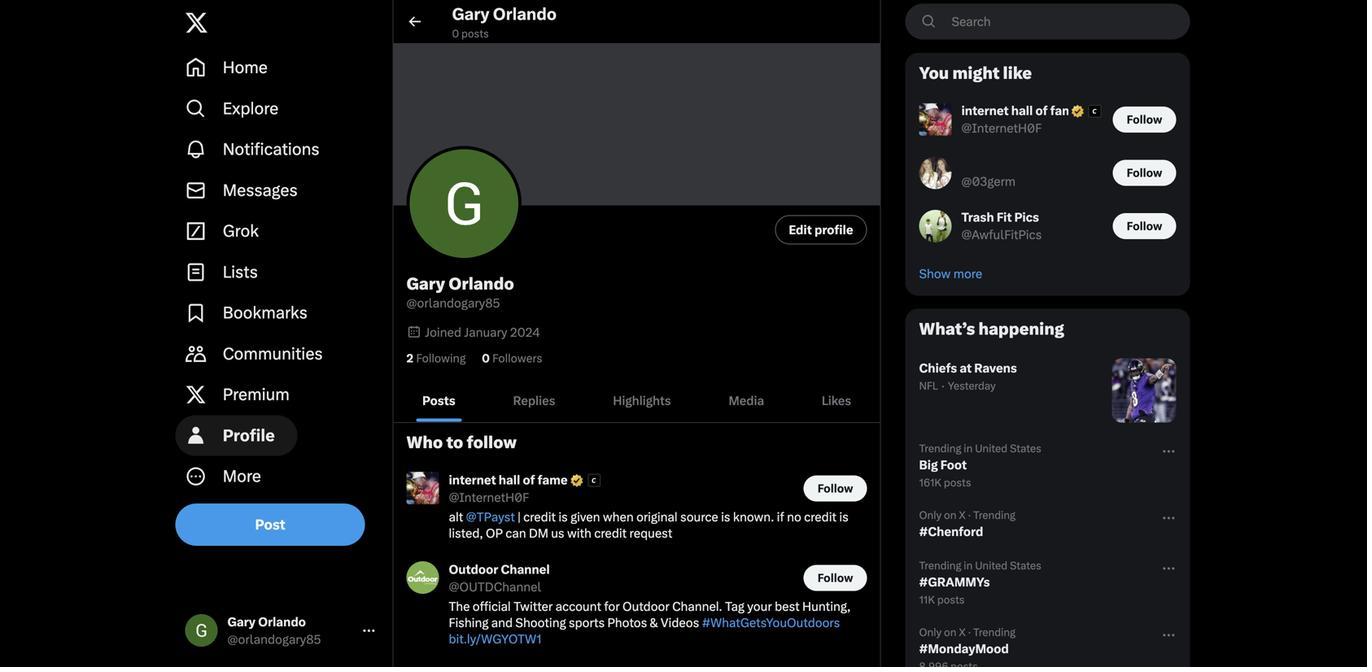 Task type: describe. For each thing, give the bounding box(es) containing it.
follow for the @awfulfitpics link
[[1127, 219, 1162, 233]]

· inside chiefs at ravens nfl · yesterday
[[941, 379, 945, 394]]

us
[[551, 526, 564, 541]]

posts link
[[393, 379, 484, 422]]

0 followers
[[482, 352, 542, 365]]

only on x · trending #chenford
[[919, 509, 1016, 539]]

follow button for @interneth0f link corresponding to verified account icon's internet hall of fame link
[[804, 476, 867, 502]]

trash
[[962, 210, 994, 225]]

fame for verified account image
[[1050, 103, 1080, 118]]

account
[[556, 599, 601, 614]]

january
[[464, 325, 507, 340]]

you
[[919, 63, 949, 83]]

follow button for trash fit pics "link" in the right top of the page
[[1113, 213, 1176, 239]]

who to follow section
[[906, 54, 1189, 295]]

internet hall of fame for @interneth0f link corresponding to verified account icon
[[449, 473, 568, 487]]

0 horizontal spatial gary orlando @orlandogary85
[[227, 615, 321, 647]]

messages link
[[175, 170, 386, 211]]

ravens
[[974, 361, 1017, 376]]

grok
[[223, 221, 259, 241]]

@03germ
[[962, 174, 1016, 189]]

joined january 2024
[[425, 325, 540, 340]]

trash fit pics @awfulfitpics
[[962, 210, 1042, 242]]

2
[[406, 352, 413, 365]]

tab list containing posts
[[393, 379, 880, 422]]

verified account image
[[569, 473, 585, 488]]

media link
[[700, 379, 793, 422]]

tag
[[725, 599, 745, 614]]

outdoor channel @outdchannel
[[449, 562, 550, 594]]

follow
[[467, 433, 517, 452]]

likes
[[822, 393, 851, 408]]

show
[[919, 267, 951, 281]]

explore link
[[175, 88, 386, 129]]

only on x · trending #mondaymood
[[919, 626, 1016, 656]]

1 horizontal spatial credit
[[594, 526, 627, 541]]

nfl
[[919, 380, 938, 392]]

internet hall of fame link for verified account image @interneth0f link
[[962, 103, 1103, 120]]

on for #mondaymood
[[944, 626, 957, 639]]

Search search field
[[905, 4, 1190, 39]]

outdoor inside the official twitter account for outdoor channel. tag your best hunting, fishing and shooting sports photos & videos
[[623, 599, 670, 614]]

outdoor inside outdoor channel @outdchannel
[[449, 562, 498, 577]]

notifications
[[223, 140, 319, 159]]

show more
[[919, 267, 982, 281]]

posts
[[422, 393, 455, 408]]

big
[[919, 458, 938, 473]]

and
[[491, 616, 513, 630]]

follow for verified account image @interneth0f link
[[1127, 113, 1162, 126]]

1 is from the left
[[559, 510, 568, 524]]

premium
[[223, 385, 290, 405]]

united for big foot
[[975, 442, 1008, 455]]

profile
[[815, 222, 853, 237]]

bit.ly/wgyotw1 link
[[449, 632, 542, 647]]

for
[[604, 599, 620, 614]]

follow button for outdoor channel link
[[804, 565, 867, 591]]

show more link
[[906, 253, 1189, 295]]

trending inside only on x · trending #mondaymood
[[973, 626, 1016, 639]]

edit profile
[[789, 222, 853, 237]]

@outdchannel
[[449, 580, 541, 594]]

trending in united states #grammys 11k posts
[[919, 560, 1041, 606]]

edit profile link
[[775, 215, 867, 244]]

profile link
[[175, 415, 386, 456]]

hunting,
[[802, 599, 851, 614]]

request
[[630, 526, 672, 541]]

@outdchannel link
[[449, 579, 541, 595]]

161k
[[919, 477, 942, 489]]

the
[[449, 599, 470, 614]]

likes link
[[793, 379, 880, 422]]

3 is from the left
[[839, 510, 849, 524]]

#chenford
[[919, 525, 983, 539]]

trending inside trending in united states #grammys 11k posts
[[919, 560, 961, 572]]

chiefs
[[919, 361, 957, 376]]

followers
[[492, 352, 542, 365]]

follow for @outdchannel link
[[818, 571, 853, 585]]

with
[[567, 526, 592, 541]]

@03germ link
[[962, 173, 1016, 190]]

hall for verified account image @interneth0f link
[[1011, 103, 1033, 118]]

sports
[[569, 616, 605, 630]]

@tpayst link
[[466, 510, 515, 524]]

1 vertical spatial orlando
[[449, 274, 514, 294]]

pics
[[1014, 210, 1039, 225]]

2 is from the left
[[721, 510, 730, 524]]

2024
[[510, 325, 540, 340]]

internet for verified account image @interneth0f link internet hall of fame link
[[962, 103, 1009, 118]]

videos
[[661, 616, 699, 630]]

your
[[747, 599, 772, 614]]

0 inside gary orlando 0 posts
[[452, 27, 459, 40]]

happening
[[979, 320, 1064, 339]]

replies
[[513, 393, 555, 408]]

the official twitter account for outdoor channel. tag your best hunting, fishing and shooting sports photos & videos
[[449, 599, 851, 630]]

trending inside "trending in united states big foot 161k posts"
[[919, 442, 961, 455]]

of for verified account image @interneth0f link
[[1036, 103, 1048, 118]]

more
[[954, 267, 982, 281]]

communities link
[[175, 333, 386, 374]]

| credit is given when original source is known. if no credit is listed, op can dm us with credit request
[[449, 510, 849, 541]]

channel
[[501, 562, 550, 577]]

like
[[1003, 63, 1032, 83]]

when
[[603, 510, 634, 524]]

joined
[[425, 325, 461, 340]]

@awfulfitpics
[[962, 228, 1042, 242]]

in for big foot
[[964, 442, 973, 455]]

#mondaymood
[[919, 642, 1009, 656]]



Task type: locate. For each thing, give the bounding box(es) containing it.
Search query text field
[[942, 4, 1189, 39]]

hall down "like"
[[1011, 103, 1033, 118]]

0 vertical spatial internet
[[962, 103, 1009, 118]]

internet hall of fame link for @interneth0f link corresponding to verified account icon
[[449, 472, 602, 489]]

@interneth0f up @03germ
[[962, 121, 1042, 136]]

what's happening
[[919, 320, 1064, 339]]

internet inside home timeline element
[[449, 473, 496, 487]]

on inside the only on x · trending #chenford
[[944, 509, 957, 522]]

posts inside trending in united states #grammys 11k posts
[[937, 594, 965, 606]]

· for #mondaymood
[[968, 626, 971, 639]]

primary navigation
[[175, 47, 386, 497]]

listed,
[[449, 526, 483, 541]]

explore
[[223, 99, 279, 118]]

1 horizontal spatial hall
[[1011, 103, 1033, 118]]

on for #chenford
[[944, 509, 957, 522]]

is right no
[[839, 510, 849, 524]]

1 vertical spatial @interneth0f link
[[449, 489, 529, 506]]

@interneth0f link
[[962, 120, 1042, 136], [449, 489, 529, 506]]

@tpayst
[[466, 510, 515, 524]]

no
[[787, 510, 801, 524]]

in inside trending in united states #grammys 11k posts
[[964, 560, 973, 572]]

0 horizontal spatial @orlandogary85
[[227, 632, 321, 647]]

1 horizontal spatial @orlandogary85
[[406, 296, 500, 311]]

hall inside "who to follow" section
[[1011, 103, 1033, 118]]

0 vertical spatial posts
[[461, 27, 489, 40]]

source
[[680, 510, 718, 524]]

0 vertical spatial internet hall of fame link
[[962, 103, 1103, 120]]

trending inside the only on x · trending #chenford
[[973, 509, 1016, 522]]

follow button for verified account image @interneth0f link internet hall of fame link
[[1113, 106, 1176, 132]]

2 horizontal spatial credit
[[804, 510, 837, 524]]

united for #grammys
[[975, 560, 1008, 572]]

highlights
[[613, 393, 671, 408]]

highlights link
[[584, 379, 700, 422]]

what's
[[919, 320, 975, 339]]

in inside "trending in united states big foot 161k posts"
[[964, 442, 973, 455]]

2 following
[[406, 352, 466, 365]]

states inside trending in united states #grammys 11k posts
[[1010, 560, 1041, 572]]

2 vertical spatial ·
[[968, 626, 971, 639]]

0 vertical spatial @interneth0f
[[962, 121, 1042, 136]]

in up foot
[[964, 442, 973, 455]]

x up #mondaymood
[[959, 626, 966, 639]]

fame for verified account icon
[[538, 473, 568, 487]]

internet
[[962, 103, 1009, 118], [449, 473, 496, 487]]

0 vertical spatial @interneth0f link
[[962, 120, 1042, 136]]

notifications link
[[175, 129, 386, 170]]

internet hall of fame inside home timeline element
[[449, 473, 568, 487]]

0 vertical spatial fame
[[1050, 103, 1080, 118]]

0 vertical spatial only
[[919, 509, 942, 522]]

outdoor up @outdchannel link
[[449, 562, 498, 577]]

internet hall of fame for verified account image @interneth0f link
[[962, 103, 1080, 118]]

1 horizontal spatial of
[[1036, 103, 1048, 118]]

internet hall of fame link up |
[[449, 472, 602, 489]]

x
[[959, 509, 966, 522], [959, 626, 966, 639]]

to
[[446, 433, 463, 452]]

trending up #grammys at the right of page
[[919, 560, 961, 572]]

yesterday
[[948, 380, 996, 392]]

home
[[223, 58, 268, 77]]

of
[[1036, 103, 1048, 118], [523, 473, 535, 487]]

0 vertical spatial hall
[[1011, 103, 1033, 118]]

· inside only on x · trending #mondaymood
[[968, 626, 971, 639]]

following
[[416, 352, 466, 365]]

0 vertical spatial gary
[[452, 5, 490, 24]]

0 vertical spatial states
[[1010, 442, 1041, 455]]

bookmarks link
[[175, 293, 386, 333]]

1 horizontal spatial internet
[[962, 103, 1009, 118]]

x inside only on x · trending #mondaymood
[[959, 626, 966, 639]]

1 horizontal spatial 0
[[482, 352, 490, 365]]

gary orlando @orlandogary85
[[406, 274, 514, 311], [227, 615, 321, 647]]

1 vertical spatial gary orlando @orlandogary85
[[227, 615, 321, 647]]

united down yesterday
[[975, 442, 1008, 455]]

trending up big on the right bottom
[[919, 442, 961, 455]]

2 vertical spatial orlando
[[258, 615, 306, 629]]

dm
[[529, 526, 548, 541]]

states
[[1010, 442, 1041, 455], [1010, 560, 1041, 572]]

only down 11k
[[919, 626, 942, 639]]

1 horizontal spatial outdoor
[[623, 599, 670, 614]]

1 states from the top
[[1010, 442, 1041, 455]]

1 vertical spatial states
[[1010, 560, 1041, 572]]

internet hall of fame up |
[[449, 473, 568, 487]]

profile
[[223, 426, 275, 445]]

gary orlando 0 posts
[[452, 5, 557, 40]]

1 vertical spatial fame
[[538, 473, 568, 487]]

x for #mondaymood
[[959, 626, 966, 639]]

in for #grammys
[[964, 560, 973, 572]]

0 vertical spatial in
[[964, 442, 973, 455]]

· right nfl
[[941, 379, 945, 394]]

foot
[[941, 458, 967, 473]]

1 vertical spatial only
[[919, 626, 942, 639]]

posts inside "trending in united states big foot 161k posts"
[[944, 477, 971, 489]]

1 x from the top
[[959, 509, 966, 522]]

0 vertical spatial of
[[1036, 103, 1048, 118]]

internet up alt @tpayst
[[449, 473, 496, 487]]

@orlandogary85 inside home timeline element
[[406, 296, 500, 311]]

1 horizontal spatial fame
[[1050, 103, 1080, 118]]

gary
[[452, 5, 490, 24], [406, 274, 445, 294], [227, 615, 256, 629]]

of left verified account icon
[[523, 473, 535, 487]]

0 horizontal spatial is
[[559, 510, 568, 524]]

· for #chenford
[[968, 509, 971, 522]]

internet hall of fame link down "like"
[[962, 103, 1103, 120]]

premium link
[[175, 374, 386, 415]]

0 vertical spatial @orlandogary85
[[406, 296, 500, 311]]

is up us
[[559, 510, 568, 524]]

0 horizontal spatial hall
[[499, 473, 520, 487]]

chiefs at ravens nfl · yesterday
[[919, 361, 1017, 394]]

@interneth0f for verified account image @interneth0f link
[[962, 121, 1042, 136]]

1 vertical spatial united
[[975, 560, 1008, 572]]

only for #chenford
[[919, 509, 942, 522]]

internet hall of fame down "like"
[[962, 103, 1080, 118]]

who to follow
[[406, 433, 517, 452]]

fit
[[997, 210, 1012, 225]]

0 horizontal spatial @interneth0f
[[449, 490, 529, 505]]

posts inside gary orlando 0 posts
[[461, 27, 489, 40]]

op
[[486, 526, 503, 541]]

@interneth0f up @tpayst at the left of page
[[449, 490, 529, 505]]

@awfulfitpics link
[[962, 227, 1042, 243]]

0 vertical spatial united
[[975, 442, 1008, 455]]

of inside "who to follow" section
[[1036, 103, 1048, 118]]

@interneth0f link for verified account image
[[962, 120, 1042, 136]]

0 horizontal spatial gary
[[227, 615, 256, 629]]

who
[[406, 433, 443, 452]]

2 x from the top
[[959, 626, 966, 639]]

lists link
[[175, 252, 386, 293]]

1 vertical spatial posts
[[944, 477, 971, 489]]

internet hall of fame
[[962, 103, 1080, 118], [449, 473, 568, 487]]

best
[[775, 599, 800, 614]]

· up #chenford
[[968, 509, 971, 522]]

2 states from the top
[[1010, 560, 1041, 572]]

&
[[650, 616, 658, 630]]

1 vertical spatial on
[[944, 626, 957, 639]]

@interneth0f inside home timeline element
[[449, 490, 529, 505]]

internet hall of fame inside "who to follow" section
[[962, 103, 1080, 118]]

1 vertical spatial ·
[[968, 509, 971, 522]]

0 horizontal spatial internet hall of fame link
[[449, 472, 602, 489]]

states inside "trending in united states big foot 161k posts"
[[1010, 442, 1041, 455]]

x for #chenford
[[959, 509, 966, 522]]

outdoor channel link
[[449, 561, 550, 579]]

2 horizontal spatial is
[[839, 510, 849, 524]]

2 horizontal spatial gary
[[452, 5, 490, 24]]

home link
[[175, 47, 386, 88]]

is right source
[[721, 510, 730, 524]]

· inside the only on x · trending #chenford
[[968, 509, 971, 522]]

of for @interneth0f link corresponding to verified account icon
[[523, 473, 535, 487]]

hall for @interneth0f link corresponding to verified account icon
[[499, 473, 520, 487]]

1 horizontal spatial gary orlando @orlandogary85
[[406, 274, 514, 311]]

of left verified account image
[[1036, 103, 1048, 118]]

@interneth0f inside "who to follow" section
[[962, 121, 1042, 136]]

0 horizontal spatial @interneth0f link
[[449, 489, 529, 506]]

internet inside "who to follow" section
[[962, 103, 1009, 118]]

1 vertical spatial 0
[[482, 352, 490, 365]]

alt
[[449, 510, 463, 524]]

internet for @interneth0f link corresponding to verified account icon's internet hall of fame link
[[449, 473, 496, 487]]

might
[[953, 63, 1000, 83]]

trending in united states big foot 161k posts
[[919, 442, 1041, 489]]

1 in from the top
[[964, 442, 973, 455]]

1 vertical spatial internet hall of fame
[[449, 473, 568, 487]]

2 on from the top
[[944, 626, 957, 639]]

united inside trending in united states #grammys 11k posts
[[975, 560, 1008, 572]]

bookmarks
[[223, 303, 307, 323]]

tab list
[[393, 379, 880, 422]]

0 horizontal spatial 0
[[452, 27, 459, 40]]

0 vertical spatial x
[[959, 509, 966, 522]]

posts
[[461, 27, 489, 40], [944, 477, 971, 489], [937, 594, 965, 606]]

post link
[[175, 504, 365, 546]]

internet down the might
[[962, 103, 1009, 118]]

united up #grammys at the right of page
[[975, 560, 1008, 572]]

outdoor up &
[[623, 599, 670, 614]]

1 horizontal spatial internet hall of fame
[[962, 103, 1080, 118]]

states for big foot
[[1010, 442, 1041, 455]]

0 horizontal spatial outdoor
[[449, 562, 498, 577]]

on inside only on x · trending #mondaymood
[[944, 626, 957, 639]]

x inside the only on x · trending #chenford
[[959, 509, 966, 522]]

x up #chenford
[[959, 509, 966, 522]]

on up #mondaymood
[[944, 626, 957, 639]]

original
[[636, 510, 678, 524]]

alt @tpayst
[[449, 510, 515, 524]]

|
[[518, 510, 521, 524]]

2 in from the top
[[964, 560, 973, 572]]

@interneth0f for @interneth0f link corresponding to verified account icon
[[449, 490, 529, 505]]

messages
[[223, 181, 298, 200]]

only for #mondaymood
[[919, 626, 942, 639]]

replies link
[[484, 379, 584, 422]]

2 vertical spatial gary
[[227, 615, 256, 629]]

trash fit pics link
[[962, 209, 1042, 227]]

credit down "when"
[[594, 526, 627, 541]]

@interneth0f link up @03germ
[[962, 120, 1042, 136]]

1 horizontal spatial @interneth0f link
[[962, 120, 1042, 136]]

0 vertical spatial 0
[[452, 27, 459, 40]]

credit up the dm
[[523, 510, 556, 524]]

1 vertical spatial x
[[959, 626, 966, 639]]

of inside home timeline element
[[523, 473, 535, 487]]

0 vertical spatial outdoor
[[449, 562, 498, 577]]

given
[[571, 510, 600, 524]]

hall inside home timeline element
[[499, 473, 520, 487]]

0 vertical spatial on
[[944, 509, 957, 522]]

0 horizontal spatial of
[[523, 473, 535, 487]]

on up #chenford
[[944, 509, 957, 522]]

more
[[223, 467, 261, 486]]

0 horizontal spatial credit
[[523, 510, 556, 524]]

only inside only on x · trending #mondaymood
[[919, 626, 942, 639]]

only up #chenford
[[919, 509, 942, 522]]

gary orlando @orlandogary85 inside home timeline element
[[406, 274, 514, 311]]

1 vertical spatial internet
[[449, 473, 496, 487]]

1 vertical spatial hall
[[499, 473, 520, 487]]

0 vertical spatial internet hall of fame
[[962, 103, 1080, 118]]

hall up |
[[499, 473, 520, 487]]

united inside "trending in united states big foot 161k posts"
[[975, 442, 1008, 455]]

states for #grammys
[[1010, 560, 1041, 572]]

shooting
[[515, 616, 566, 630]]

1 vertical spatial internet hall of fame link
[[449, 472, 602, 489]]

trending up #chenford
[[973, 509, 1016, 522]]

1 only from the top
[[919, 509, 942, 522]]

1 horizontal spatial is
[[721, 510, 730, 524]]

only inside the only on x · trending #chenford
[[919, 509, 942, 522]]

more button
[[175, 456, 386, 497]]

1 united from the top
[[975, 442, 1008, 455]]

credit right no
[[804, 510, 837, 524]]

home timeline element
[[393, 0, 880, 667]]

0 vertical spatial orlando
[[493, 5, 557, 24]]

trending up #mondaymood
[[973, 626, 1016, 639]]

can
[[506, 526, 526, 541]]

1 vertical spatial of
[[523, 473, 535, 487]]

1 vertical spatial in
[[964, 560, 973, 572]]

0 vertical spatial gary orlando @orlandogary85
[[406, 274, 514, 311]]

1 on from the top
[[944, 509, 957, 522]]

follow for @interneth0f link corresponding to verified account icon
[[818, 482, 853, 496]]

1 vertical spatial @interneth0f
[[449, 490, 529, 505]]

0 vertical spatial ·
[[941, 379, 945, 394]]

verified account image
[[1070, 104, 1085, 119]]

in
[[964, 442, 973, 455], [964, 560, 973, 572]]

fame inside "who to follow" section
[[1050, 103, 1080, 118]]

in up #grammys at the right of page
[[964, 560, 973, 572]]

0 horizontal spatial fame
[[538, 473, 568, 487]]

@interneth0f link for verified account icon
[[449, 489, 529, 506]]

1 vertical spatial outdoor
[[623, 599, 670, 614]]

@interneth0f link up @tpayst at the left of page
[[449, 489, 529, 506]]

0 horizontal spatial internet
[[449, 473, 496, 487]]

official
[[473, 599, 511, 614]]

2 united from the top
[[975, 560, 1008, 572]]

twitter
[[514, 599, 553, 614]]

is
[[559, 510, 568, 524], [721, 510, 730, 524], [839, 510, 849, 524]]

communities
[[223, 344, 323, 364]]

1 vertical spatial gary
[[406, 274, 445, 294]]

1 vertical spatial @orlandogary85
[[227, 632, 321, 647]]

1 horizontal spatial internet hall of fame link
[[962, 103, 1103, 120]]

2 vertical spatial posts
[[937, 594, 965, 606]]

· up #mondaymood
[[968, 626, 971, 639]]

2 only from the top
[[919, 626, 942, 639]]

0 horizontal spatial internet hall of fame
[[449, 473, 568, 487]]

1 horizontal spatial gary
[[406, 274, 445, 294]]

1 horizontal spatial @interneth0f
[[962, 121, 1042, 136]]

known.
[[733, 510, 774, 524]]

#whatgetsyououtdoors link
[[702, 616, 840, 630]]

gary inside gary orlando 0 posts
[[452, 5, 490, 24]]

post
[[255, 517, 285, 533]]

orlando inside gary orlando 0 posts
[[493, 5, 557, 24]]

fame inside home timeline element
[[538, 473, 568, 487]]



Task type: vqa. For each thing, say whether or not it's contained in the screenshot.
on for #Chenford
yes



